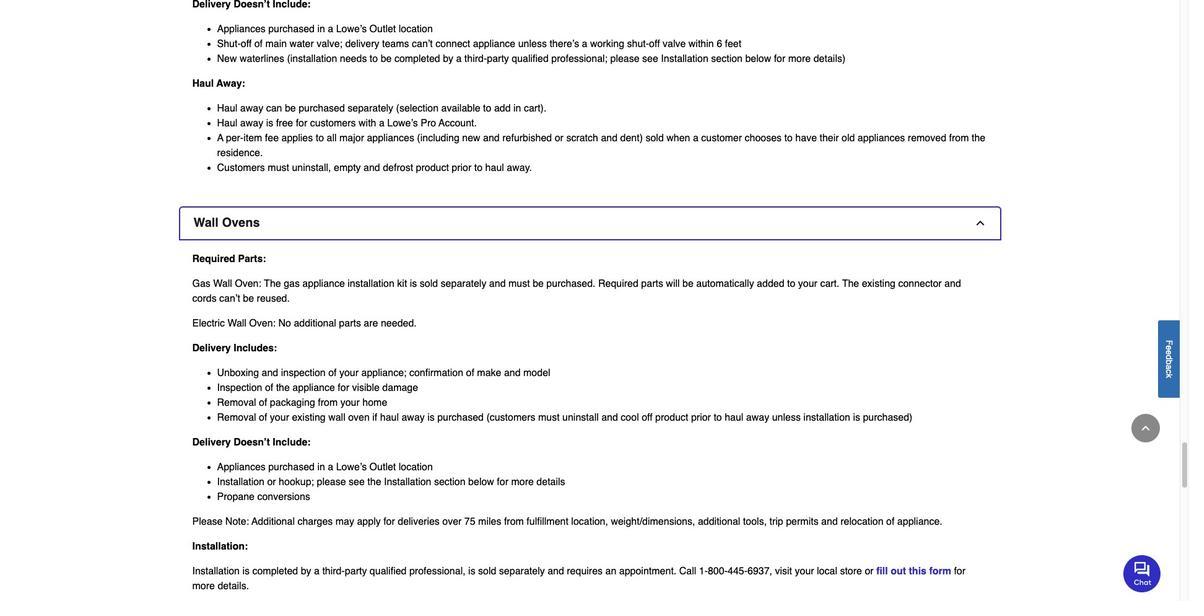 Task type: locate. For each thing, give the bounding box(es) containing it.
0 horizontal spatial installation
[[348, 278, 395, 290]]

apply
[[357, 516, 381, 528]]

1 vertical spatial appliances
[[217, 462, 266, 473]]

1 horizontal spatial parts
[[642, 278, 664, 290]]

is right professional,
[[469, 566, 476, 577]]

location up teams
[[399, 24, 433, 35]]

must left purchased.
[[509, 278, 530, 290]]

form
[[930, 566, 952, 577]]

propane
[[217, 492, 255, 503]]

lowe's inside appliances purchased in a lowe's outlet location installation or hookup; please see the installation section below for more details propane conversions
[[336, 462, 367, 473]]

is down confirmation
[[428, 412, 435, 424]]

working
[[591, 39, 625, 50]]

can't right cords
[[219, 293, 240, 305]]

1 horizontal spatial third-
[[465, 54, 487, 65]]

refurbished
[[503, 133, 552, 144]]

third- down connect
[[465, 54, 487, 65]]

parts left are
[[339, 318, 361, 329]]

1 horizontal spatial chevron up image
[[1140, 422, 1153, 434]]

sold down miles
[[478, 566, 497, 577]]

1 horizontal spatial haul
[[486, 163, 504, 174]]

qualified
[[512, 54, 549, 65], [370, 566, 407, 577]]

fee
[[265, 133, 279, 144]]

1 vertical spatial third-
[[322, 566, 345, 577]]

separately up with
[[348, 103, 394, 114]]

see down the shut-
[[643, 54, 659, 65]]

appliances down with
[[367, 133, 415, 144]]

location inside appliances purchased in a lowe's outlet location installation or hookup; please see the installation section below for more details propane conversions
[[399, 462, 433, 473]]

the right "removed" in the top right of the page
[[972, 133, 986, 144]]

2 vertical spatial separately
[[499, 566, 545, 577]]

installation
[[348, 278, 395, 290], [804, 412, 851, 424]]

miles
[[478, 516, 502, 528]]

can't inside appliances purchased in a lowe's outlet location shut-off of main water valve; delivery teams can't connect appliance unless there's a working shut-off valve within 6 feet new waterlines (installation needs to be completed by a third-party qualified professional; please see installation section below for more details)
[[412, 39, 433, 50]]

1 vertical spatial additional
[[698, 516, 741, 528]]

0 vertical spatial wall
[[194, 216, 219, 230]]

1 vertical spatial appliance
[[303, 278, 345, 290]]

c
[[1165, 369, 1175, 374]]

off left valve
[[649, 39, 660, 50]]

1 vertical spatial more
[[512, 477, 534, 488]]

lowe's for installation
[[336, 462, 367, 473]]

removal up delivery doesn't include: at left bottom
[[217, 412, 256, 424]]

your right visit
[[795, 566, 815, 577]]

1 vertical spatial sold
[[420, 278, 438, 290]]

2 vertical spatial appliance
[[293, 383, 335, 394]]

wall inside gas wall oven: the gas appliance installation kit is sold separately and must be purchased. required parts will be automatically added to your cart. the existing connector and cords can't be reused.
[[213, 278, 232, 290]]

haul inside haul away can be purchased separately (selection available to add in cart). haul away is free for customers with a lowe's pro account. a per-item fee applies to all major appliances (including new and refurbished or scratch and dent) sold when a customer chooses to have their old appliances removed from the residence. customers must uninstall, empty and defrost product prior to haul away.
[[486, 163, 504, 174]]

in inside appliances purchased in a lowe's outlet location installation or hookup; please see the installation section below for more details propane conversions
[[318, 462, 325, 473]]

2 vertical spatial or
[[865, 566, 874, 577]]

of right inspection
[[329, 368, 337, 379]]

2 the from the left
[[843, 278, 860, 290]]

2 appliances from the left
[[858, 133, 906, 144]]

the right the cart.
[[843, 278, 860, 290]]

1 vertical spatial please
[[317, 477, 346, 488]]

1 horizontal spatial qualified
[[512, 54, 549, 65]]

permits
[[787, 516, 819, 528]]

needs
[[340, 54, 367, 65]]

1 appliances from the top
[[217, 24, 266, 35]]

installation inside gas wall oven: the gas appliance installation kit is sold separately and must be purchased. required parts will be automatically added to your cart. the existing connector and cords can't be reused.
[[348, 278, 395, 290]]

section down feet
[[712, 54, 743, 65]]

1 vertical spatial section
[[434, 477, 466, 488]]

or left fill
[[865, 566, 874, 577]]

0 vertical spatial by
[[443, 54, 454, 65]]

weight/dimensions,
[[611, 516, 696, 528]]

product right cool
[[656, 412, 689, 424]]

delivery down electric
[[192, 343, 231, 354]]

0 horizontal spatial completed
[[252, 566, 298, 577]]

your for unboxing and inspection of your appliance; confirmation of make and model inspection of the appliance for visible damage removal of packaging from your home removal of your existing wall oven if haul away is purchased (customers must uninstall and cool off product prior to haul away unless installation is purchased)
[[341, 397, 360, 409]]

1 location from the top
[[399, 24, 433, 35]]

appliances inside appliances purchased in a lowe's outlet location shut-off of main water valve; delivery teams can't connect appliance unless there's a working shut-off valve within 6 feet new waterlines (installation needs to be completed by a third-party qualified professional; please see installation section below for more details)
[[217, 24, 266, 35]]

for up applies
[[296, 118, 308, 129]]

be down teams
[[381, 54, 392, 65]]

off inside unboxing and inspection of your appliance; confirmation of make and model inspection of the appliance for visible damage removal of packaging from your home removal of your existing wall oven if haul away is purchased (customers must uninstall and cool off product prior to haul away unless installation is purchased)
[[642, 412, 653, 424]]

automatically
[[697, 278, 755, 290]]

additional
[[252, 516, 295, 528]]

purchased up water on the top of the page
[[268, 24, 315, 35]]

1 horizontal spatial installation
[[804, 412, 851, 424]]

this
[[909, 566, 927, 577]]

appliance right gas
[[303, 278, 345, 290]]

0 vertical spatial unless
[[518, 39, 547, 50]]

more left details on the left bottom
[[512, 477, 534, 488]]

f e e d b a c k
[[1165, 340, 1175, 378]]

2 vertical spatial must
[[538, 412, 560, 424]]

in inside appliances purchased in a lowe's outlet location shut-off of main water valve; delivery teams can't connect appliance unless there's a working shut-off valve within 6 feet new waterlines (installation needs to be completed by a third-party qualified professional; please see installation section below for more details)
[[318, 24, 325, 35]]

please note: additional charges may apply for deliveries over 75 miles from fulfillment location, weight/dimensions, additional tools, trip permits and relocation of appliance.
[[192, 516, 943, 528]]

0 horizontal spatial the
[[276, 383, 290, 394]]

delivery includes:
[[192, 343, 277, 354]]

lowe's down (selection
[[387, 118, 418, 129]]

appliances right old
[[858, 133, 906, 144]]

a
[[217, 133, 224, 144]]

1 horizontal spatial see
[[643, 54, 659, 65]]

appliance inside gas wall oven: the gas appliance installation kit is sold separately and must be purchased. required parts will be automatically added to your cart. the existing connector and cords can't be reused.
[[303, 278, 345, 290]]

off up the waterlines
[[241, 39, 252, 50]]

deliveries
[[398, 516, 440, 528]]

please right hookup;
[[317, 477, 346, 488]]

third-
[[465, 54, 487, 65], [322, 566, 345, 577]]

75
[[465, 516, 476, 528]]

product down '(including'
[[416, 163, 449, 174]]

the
[[972, 133, 986, 144], [276, 383, 290, 394], [368, 477, 381, 488]]

tools,
[[744, 516, 767, 528]]

1 vertical spatial qualified
[[370, 566, 407, 577]]

completed
[[395, 54, 440, 65], [252, 566, 298, 577]]

trip
[[770, 516, 784, 528]]

a right with
[[379, 118, 385, 129]]

0 vertical spatial see
[[643, 54, 659, 65]]

1 vertical spatial must
[[509, 278, 530, 290]]

gas
[[284, 278, 300, 290]]

a inside appliances purchased in a lowe's outlet location installation or hookup; please see the installation section below for more details propane conversions
[[328, 462, 334, 473]]

0 vertical spatial required
[[192, 254, 235, 265]]

of up the waterlines
[[254, 39, 263, 50]]

appliance inside appliances purchased in a lowe's outlet location shut-off of main water valve; delivery teams can't connect appliance unless there's a working shut-off valve within 6 feet new waterlines (installation needs to be completed by a third-party qualified professional; please see installation section below for more details)
[[473, 39, 516, 50]]

qualified left professional,
[[370, 566, 407, 577]]

for right form
[[955, 566, 966, 577]]

be left purchased.
[[533, 278, 544, 290]]

the
[[264, 278, 281, 290], [843, 278, 860, 290]]

home
[[363, 397, 387, 409]]

1 vertical spatial the
[[276, 383, 290, 394]]

third- down may
[[322, 566, 345, 577]]

haul up a
[[217, 118, 238, 129]]

1 horizontal spatial existing
[[862, 278, 896, 290]]

your inside gas wall oven: the gas appliance installation kit is sold separately and must be purchased. required parts will be automatically added to your cart. the existing connector and cords can't be reused.
[[799, 278, 818, 290]]

sold inside gas wall oven: the gas appliance installation kit is sold separately and must be purchased. required parts will be automatically added to your cart. the existing connector and cords can't be reused.
[[420, 278, 438, 290]]

parts
[[642, 278, 664, 290], [339, 318, 361, 329]]

delivery
[[345, 39, 380, 50]]

lowe's inside appliances purchased in a lowe's outlet location shut-off of main water valve; delivery teams can't connect appliance unless there's a working shut-off valve within 6 feet new waterlines (installation needs to be completed by a third-party qualified professional; please see installation section below for more details)
[[336, 24, 367, 35]]

a
[[328, 24, 334, 35], [582, 39, 588, 50], [456, 54, 462, 65], [379, 118, 385, 129], [693, 133, 699, 144], [1165, 364, 1175, 369], [328, 462, 334, 473], [314, 566, 320, 577]]

1 removal from the top
[[217, 397, 256, 409]]

unless inside appliances purchased in a lowe's outlet location shut-off of main water valve; delivery teams can't connect appliance unless there's a working shut-off valve within 6 feet new waterlines (installation needs to be completed by a third-party qualified professional; please see installation section below for more details)
[[518, 39, 547, 50]]

2 horizontal spatial more
[[789, 54, 811, 65]]

existing left connector
[[862, 278, 896, 290]]

6937,
[[748, 566, 773, 577]]

appointment.
[[620, 566, 677, 577]]

in up valve;
[[318, 24, 325, 35]]

delivery
[[192, 343, 231, 354], [192, 437, 231, 448]]

0 vertical spatial qualified
[[512, 54, 549, 65]]

away:
[[216, 78, 245, 89]]

more inside appliances purchased in a lowe's outlet location installation or hookup; please see the installation section below for more details propane conversions
[[512, 477, 534, 488]]

purchased up hookup;
[[268, 462, 315, 473]]

must inside gas wall oven: the gas appliance installation kit is sold separately and must be purchased. required parts will be automatically added to your cart. the existing connector and cords can't be reused.
[[509, 278, 530, 290]]

qualified left professional;
[[512, 54, 549, 65]]

to inside unboxing and inspection of your appliance; confirmation of make and model inspection of the appliance for visible damage removal of packaging from your home removal of your existing wall oven if haul away is purchased (customers must uninstall and cool off product prior to haul away unless installation is purchased)
[[714, 412, 722, 424]]

from right miles
[[504, 516, 524, 528]]

the up "apply"
[[368, 477, 381, 488]]

removal down inspection
[[217, 397, 256, 409]]

0 vertical spatial installation
[[348, 278, 395, 290]]

oven
[[348, 412, 370, 424]]

fulfillment
[[527, 516, 569, 528]]

purchased inside appliances purchased in a lowe's outlet location shut-off of main water valve; delivery teams can't connect appliance unless there's a working shut-off valve within 6 feet new waterlines (installation needs to be completed by a third-party qualified professional; please see installation section below for more details)
[[268, 24, 315, 35]]

appliances for installation
[[217, 462, 266, 473]]

1 horizontal spatial unless
[[773, 412, 801, 424]]

note:
[[225, 516, 249, 528]]

1 delivery from the top
[[192, 343, 231, 354]]

location up deliveries
[[399, 462, 433, 473]]

0 vertical spatial delivery
[[192, 343, 231, 354]]

chevron up image inside wall ovens button
[[974, 217, 987, 230]]

0 vertical spatial more
[[789, 54, 811, 65]]

0 horizontal spatial appliances
[[367, 133, 415, 144]]

defrost
[[383, 163, 413, 174]]

by
[[443, 54, 454, 65], [301, 566, 311, 577]]

from
[[950, 133, 969, 144], [318, 397, 338, 409], [504, 516, 524, 528]]

2 delivery from the top
[[192, 437, 231, 448]]

outlet up teams
[[370, 24, 396, 35]]

0 vertical spatial or
[[555, 133, 564, 144]]

existing
[[862, 278, 896, 290], [292, 412, 326, 424]]

appliances up shut- at the top left of page
[[217, 24, 266, 35]]

6
[[717, 39, 723, 50]]

0 horizontal spatial sold
[[420, 278, 438, 290]]

appliances down delivery doesn't include: at left bottom
[[217, 462, 266, 473]]

separately right kit
[[441, 278, 487, 290]]

to inside gas wall oven: the gas appliance installation kit is sold separately and must be purchased. required parts will be automatically added to your cart. the existing connector and cords can't be reused.
[[788, 278, 796, 290]]

prior inside haul away can be purchased separately (selection available to add in cart). haul away is free for customers with a lowe's pro account. a per-item fee applies to all major appliances (including new and refurbished or scratch and dent) sold when a customer chooses to have their old appliances removed from the residence. customers must uninstall, empty and defrost product prior to haul away.
[[452, 163, 472, 174]]

for inside haul away can be purchased separately (selection available to add in cart). haul away is free for customers with a lowe's pro account. a per-item fee applies to all major appliances (including new and refurbished or scratch and dent) sold when a customer chooses to have their old appliances removed from the residence. customers must uninstall, empty and defrost product prior to haul away.
[[296, 118, 308, 129]]

removal
[[217, 397, 256, 409], [217, 412, 256, 424]]

0 vertical spatial location
[[399, 24, 433, 35]]

1 vertical spatial product
[[656, 412, 689, 424]]

0 vertical spatial from
[[950, 133, 969, 144]]

1 vertical spatial party
[[345, 566, 367, 577]]

third- inside appliances purchased in a lowe's outlet location shut-off of main water valve; delivery teams can't connect appliance unless there's a working shut-off valve within 6 feet new waterlines (installation needs to be completed by a third-party qualified professional; please see installation section below for more details)
[[465, 54, 487, 65]]

by down charges
[[301, 566, 311, 577]]

or left scratch
[[555, 133, 564, 144]]

0 horizontal spatial chevron up image
[[974, 217, 987, 230]]

in
[[318, 24, 325, 35], [514, 103, 521, 114], [318, 462, 325, 473]]

existing down "packaging"
[[292, 412, 326, 424]]

your up oven in the bottom left of the page
[[341, 397, 360, 409]]

required up the gas
[[192, 254, 235, 265]]

2 horizontal spatial sold
[[646, 133, 664, 144]]

section inside appliances purchased in a lowe's outlet location installation or hookup; please see the installation section below for more details propane conversions
[[434, 477, 466, 488]]

2 vertical spatial lowe's
[[336, 462, 367, 473]]

0 vertical spatial party
[[487, 54, 509, 65]]

0 vertical spatial appliance
[[473, 39, 516, 50]]

location for teams
[[399, 24, 433, 35]]

1 vertical spatial below
[[469, 477, 494, 488]]

completed down additional
[[252, 566, 298, 577]]

haul down away:
[[217, 103, 238, 114]]

is left purchased)
[[854, 412, 861, 424]]

please down the shut-
[[611, 54, 640, 65]]

can't right teams
[[412, 39, 433, 50]]

wall inside button
[[194, 216, 219, 230]]

purchased up customers
[[299, 103, 345, 114]]

purchased for main
[[268, 24, 315, 35]]

are
[[364, 318, 378, 329]]

is right kit
[[410, 278, 417, 290]]

chat invite button image
[[1124, 554, 1162, 592]]

see
[[643, 54, 659, 65], [349, 477, 365, 488]]

0 horizontal spatial required
[[192, 254, 235, 265]]

0 vertical spatial must
[[268, 163, 289, 174]]

more left details)
[[789, 54, 811, 65]]

2 horizontal spatial must
[[538, 412, 560, 424]]

product inside haul away can be purchased separately (selection available to add in cart). haul away is free for customers with a lowe's pro account. a per-item fee applies to all major appliances (including new and refurbished or scratch and dent) sold when a customer chooses to have their old appliances removed from the residence. customers must uninstall, empty and defrost product prior to haul away.
[[416, 163, 449, 174]]

0 vertical spatial appliances
[[217, 24, 266, 35]]

1-
[[699, 566, 708, 577]]

must down fee
[[268, 163, 289, 174]]

0 vertical spatial purchased
[[268, 24, 315, 35]]

product inside unboxing and inspection of your appliance; confirmation of make and model inspection of the appliance for visible damage removal of packaging from your home removal of your existing wall oven if haul away is purchased (customers must uninstall and cool off product prior to haul away unless installation is purchased)
[[656, 412, 689, 424]]

haul
[[192, 78, 214, 89], [217, 103, 238, 114], [217, 118, 238, 129]]

appliances inside appliances purchased in a lowe's outlet location installation or hookup; please see the installation section below for more details propane conversions
[[217, 462, 266, 473]]

lowe's down oven in the bottom left of the page
[[336, 462, 367, 473]]

additional right no
[[294, 318, 336, 329]]

0 vertical spatial lowe's
[[336, 24, 367, 35]]

by down connect
[[443, 54, 454, 65]]

completed inside appliances purchased in a lowe's outlet location shut-off of main water valve; delivery teams can't connect appliance unless there's a working shut-off valve within 6 feet new waterlines (installation needs to be completed by a third-party qualified professional; please see installation section below for more details)
[[395, 54, 440, 65]]

section up "over"
[[434, 477, 466, 488]]

outlet inside appliances purchased in a lowe's outlet location shut-off of main water valve; delivery teams can't connect appliance unless there's a working shut-off valve within 6 feet new waterlines (installation needs to be completed by a third-party qualified professional; please see installation section below for more details)
[[370, 24, 396, 35]]

uninstall,
[[292, 163, 331, 174]]

0 horizontal spatial unless
[[518, 39, 547, 50]]

0 vertical spatial section
[[712, 54, 743, 65]]

2 vertical spatial sold
[[478, 566, 497, 577]]

1 horizontal spatial can't
[[412, 39, 433, 50]]

in inside haul away can be purchased separately (selection available to add in cart). haul away is free for customers with a lowe's pro account. a per-item fee applies to all major appliances (including new and refurbished or scratch and dent) sold when a customer chooses to have their old appliances removed from the residence. customers must uninstall, empty and defrost product prior to haul away.
[[514, 103, 521, 114]]

1 horizontal spatial by
[[443, 54, 454, 65]]

wall up 'delivery includes:'
[[228, 318, 247, 329]]

1 horizontal spatial section
[[712, 54, 743, 65]]

appliance;
[[362, 368, 407, 379]]

in up charges
[[318, 462, 325, 473]]

when
[[667, 133, 691, 144]]

1 vertical spatial from
[[318, 397, 338, 409]]

party
[[487, 54, 509, 65], [345, 566, 367, 577]]

2 appliances from the top
[[217, 462, 266, 473]]

delivery for delivery doesn't include:
[[192, 437, 231, 448]]

appliances
[[217, 24, 266, 35], [217, 462, 266, 473]]

1 horizontal spatial additional
[[698, 516, 741, 528]]

1 horizontal spatial below
[[746, 54, 772, 65]]

oven: inside gas wall oven: the gas appliance installation kit is sold separately and must be purchased. required parts will be automatically added to your cart. the existing connector and cords can't be reused.
[[235, 278, 261, 290]]

1 horizontal spatial the
[[843, 278, 860, 290]]

1 vertical spatial purchased
[[299, 103, 345, 114]]

parts left will
[[642, 278, 664, 290]]

oven: for no
[[249, 318, 276, 329]]

must inside unboxing and inspection of your appliance; confirmation of make and model inspection of the appliance for visible damage removal of packaging from your home removal of your existing wall oven if haul away is purchased (customers must uninstall and cool off product prior to haul away unless installation is purchased)
[[538, 412, 560, 424]]

chevron up image
[[974, 217, 987, 230], [1140, 422, 1153, 434]]

your left the cart.
[[799, 278, 818, 290]]

fill
[[877, 566, 888, 577]]

1 vertical spatial outlet
[[370, 462, 396, 473]]

for up miles
[[497, 477, 509, 488]]

additional
[[294, 318, 336, 329], [698, 516, 741, 528]]

0 horizontal spatial or
[[267, 477, 276, 488]]

of up "packaging"
[[265, 383, 273, 394]]

must
[[268, 163, 289, 174], [509, 278, 530, 290], [538, 412, 560, 424]]

2 outlet from the top
[[370, 462, 396, 473]]

the up reused.
[[264, 278, 281, 290]]

0 horizontal spatial please
[[317, 477, 346, 488]]

0 horizontal spatial third-
[[322, 566, 345, 577]]

1 vertical spatial haul
[[217, 103, 238, 114]]

1 horizontal spatial required
[[599, 278, 639, 290]]

reused.
[[257, 293, 290, 305]]

2 vertical spatial in
[[318, 462, 325, 473]]

a down wall
[[328, 462, 334, 473]]

0 horizontal spatial party
[[345, 566, 367, 577]]

0 horizontal spatial product
[[416, 163, 449, 174]]

2 vertical spatial wall
[[228, 318, 247, 329]]

appliance
[[473, 39, 516, 50], [303, 278, 345, 290], [293, 383, 335, 394]]

0 horizontal spatial existing
[[292, 412, 326, 424]]

cart.
[[821, 278, 840, 290]]

0 vertical spatial oven:
[[235, 278, 261, 290]]

confirmation
[[410, 368, 464, 379]]

scroll to top element
[[1132, 414, 1161, 442]]

1 vertical spatial location
[[399, 462, 433, 473]]

below inside appliances purchased in a lowe's outlet location shut-off of main water valve; delivery teams can't connect appliance unless there's a working shut-off valve within 6 feet new waterlines (installation needs to be completed by a third-party qualified professional; please see installation section below for more details)
[[746, 54, 772, 65]]

1 horizontal spatial from
[[504, 516, 524, 528]]

0 horizontal spatial the
[[264, 278, 281, 290]]

and
[[483, 133, 500, 144], [601, 133, 618, 144], [364, 163, 380, 174], [489, 278, 506, 290], [945, 278, 962, 290], [262, 368, 278, 379], [504, 368, 521, 379], [602, 412, 618, 424], [822, 516, 838, 528], [548, 566, 564, 577]]

oven: for the
[[235, 278, 261, 290]]

or inside haul away can be purchased separately (selection available to add in cart). haul away is free for customers with a lowe's pro account. a per-item fee applies to all major appliances (including new and refurbished or scratch and dent) sold when a customer chooses to have their old appliances removed from the residence. customers must uninstall, empty and defrost product prior to haul away.
[[555, 133, 564, 144]]

haul left away:
[[192, 78, 214, 89]]

outlet
[[370, 24, 396, 35], [370, 462, 396, 473]]

installation inside unboxing and inspection of your appliance; confirmation of make and model inspection of the appliance for visible damage removal of packaging from your home removal of your existing wall oven if haul away is purchased (customers must uninstall and cool off product prior to haul away unless installation is purchased)
[[804, 412, 851, 424]]

purchased inside appliances purchased in a lowe's outlet location installation or hookup; please see the installation section below for more details propane conversions
[[268, 462, 315, 473]]

more inside appliances purchased in a lowe's outlet location shut-off of main water valve; delivery teams can't connect appliance unless there's a working shut-off valve within 6 feet new waterlines (installation needs to be completed by a third-party qualified professional; please see installation section below for more details)
[[789, 54, 811, 65]]

customers
[[217, 163, 265, 174]]

0 vertical spatial the
[[972, 133, 986, 144]]

the up "packaging"
[[276, 383, 290, 394]]

for left details)
[[774, 54, 786, 65]]

customers
[[310, 118, 356, 129]]

installation
[[661, 54, 709, 65], [217, 477, 265, 488], [384, 477, 432, 488], [192, 566, 240, 577]]

1 vertical spatial in
[[514, 103, 521, 114]]

0 vertical spatial in
[[318, 24, 325, 35]]

1 vertical spatial delivery
[[192, 437, 231, 448]]

from up wall
[[318, 397, 338, 409]]

away
[[240, 103, 263, 114], [240, 118, 263, 129], [402, 412, 425, 424], [747, 412, 770, 424]]

2 e from the top
[[1165, 350, 1175, 355]]

more
[[789, 54, 811, 65], [512, 477, 534, 488], [192, 581, 215, 592]]

gas
[[192, 278, 211, 290]]

sold right kit
[[420, 278, 438, 290]]

1 horizontal spatial party
[[487, 54, 509, 65]]

0 vertical spatial additional
[[294, 318, 336, 329]]

k
[[1165, 373, 1175, 378]]

0 horizontal spatial section
[[434, 477, 466, 488]]

needed.
[[381, 318, 417, 329]]

outlet for installation
[[370, 462, 396, 473]]

must left uninstall
[[538, 412, 560, 424]]

please
[[192, 516, 223, 528]]

purchased)
[[863, 412, 913, 424]]

from inside haul away can be purchased separately (selection available to add in cart). haul away is free for customers with a lowe's pro account. a per-item fee applies to all major appliances (including new and refurbished or scratch and dent) sold when a customer chooses to have their old appliances removed from the residence. customers must uninstall, empty and defrost product prior to haul away.
[[950, 133, 969, 144]]

e up d
[[1165, 345, 1175, 350]]

1 horizontal spatial more
[[512, 477, 534, 488]]

location inside appliances purchased in a lowe's outlet location shut-off of main water valve; delivery teams can't connect appliance unless there's a working shut-off valve within 6 feet new waterlines (installation needs to be completed by a third-party qualified professional; please see installation section below for more details)
[[399, 24, 433, 35]]

off right cool
[[642, 412, 653, 424]]

a right when
[[693, 133, 699, 144]]

an
[[606, 566, 617, 577]]

location for section
[[399, 462, 433, 473]]

outlet for delivery
[[370, 24, 396, 35]]

0 horizontal spatial below
[[469, 477, 494, 488]]

prior inside unboxing and inspection of your appliance; confirmation of make and model inspection of the appliance for visible damage removal of packaging from your home removal of your existing wall oven if haul away is purchased (customers must uninstall and cool off product prior to haul away unless installation is purchased)
[[692, 412, 711, 424]]

0 horizontal spatial from
[[318, 397, 338, 409]]

outlet inside appliances purchased in a lowe's outlet location installation or hookup; please see the installation section below for more details propane conversions
[[370, 462, 396, 473]]

by inside appliances purchased in a lowe's outlet location shut-off of main water valve; delivery teams can't connect appliance unless there's a working shut-off valve within 6 feet new waterlines (installation needs to be completed by a third-party qualified professional; please see installation section below for more details)
[[443, 54, 454, 65]]

2 removal from the top
[[217, 412, 256, 424]]

1 horizontal spatial separately
[[441, 278, 487, 290]]

installation:
[[192, 541, 248, 552]]

oven: left no
[[249, 318, 276, 329]]

2 horizontal spatial separately
[[499, 566, 545, 577]]

of down inspection
[[259, 397, 267, 409]]

additional left the tools, at the right of page
[[698, 516, 741, 528]]

off
[[241, 39, 252, 50], [649, 39, 660, 50], [642, 412, 653, 424]]

1 outlet from the top
[[370, 24, 396, 35]]

installation inside appliances purchased in a lowe's outlet location shut-off of main water valve; delivery teams can't connect appliance unless there's a working shut-off valve within 6 feet new waterlines (installation needs to be completed by a third-party qualified professional; please see installation section below for more details)
[[661, 54, 709, 65]]

0 vertical spatial chevron up image
[[974, 217, 987, 230]]

feet
[[725, 39, 742, 50]]

main
[[266, 39, 287, 50]]

1 horizontal spatial the
[[368, 477, 381, 488]]

installation left kit
[[348, 278, 395, 290]]

required inside gas wall oven: the gas appliance installation kit is sold separately and must be purchased. required parts will be automatically added to your cart. the existing connector and cords can't be reused.
[[599, 278, 639, 290]]

is inside haul away can be purchased separately (selection available to add in cart). haul away is free for customers with a lowe's pro account. a per-item fee applies to all major appliances (including new and refurbished or scratch and dent) sold when a customer chooses to have their old appliances removed from the residence. customers must uninstall, empty and defrost product prior to haul away.
[[266, 118, 273, 129]]

2 location from the top
[[399, 462, 433, 473]]

connector
[[899, 278, 942, 290]]



Task type: describe. For each thing, give the bounding box(es) containing it.
800-
[[708, 566, 728, 577]]

is up details.
[[243, 566, 250, 577]]

to inside appliances purchased in a lowe's outlet location shut-off of main water valve; delivery teams can't connect appliance unless there's a working shut-off valve within 6 feet new waterlines (installation needs to be completed by a third-party qualified professional; please see installation section below for more details)
[[370, 54, 378, 65]]

your up visible
[[340, 368, 359, 379]]

their
[[820, 133, 839, 144]]

1 horizontal spatial sold
[[478, 566, 497, 577]]

a down charges
[[314, 566, 320, 577]]

a inside f e e d b a c k button
[[1165, 364, 1175, 369]]

d
[[1165, 355, 1175, 360]]

existing inside gas wall oven: the gas appliance installation kit is sold separately and must be purchased. required parts will be automatically added to your cart. the existing connector and cords can't be reused.
[[862, 278, 896, 290]]

a down connect
[[456, 54, 462, 65]]

be left reused.
[[243, 293, 254, 305]]

professional,
[[410, 566, 466, 577]]

location,
[[572, 516, 608, 528]]

please inside appliances purchased in a lowe's outlet location shut-off of main water valve; delivery teams can't connect appliance unless there's a working shut-off valve within 6 feet new waterlines (installation needs to be completed by a third-party qualified professional; please see installation section below for more details)
[[611, 54, 640, 65]]

from inside unboxing and inspection of your appliance; confirmation of make and model inspection of the appliance for visible damage removal of packaging from your home removal of your existing wall oven if haul away is purchased (customers must uninstall and cool off product prior to haul away unless installation is purchased)
[[318, 397, 338, 409]]

removed
[[908, 133, 947, 144]]

there's
[[550, 39, 579, 50]]

0 horizontal spatial additional
[[294, 318, 336, 329]]

1 the from the left
[[264, 278, 281, 290]]

account.
[[439, 118, 477, 129]]

your down "packaging"
[[270, 412, 289, 424]]

2 horizontal spatial haul
[[725, 412, 744, 424]]

of inside appliances purchased in a lowe's outlet location shut-off of main water valve; delivery teams can't connect appliance unless there's a working shut-off valve within 6 feet new waterlines (installation needs to be completed by a third-party qualified professional; please see installation section below for more details)
[[254, 39, 263, 50]]

conversions
[[257, 492, 310, 503]]

for inside appliances purchased in a lowe's outlet location installation or hookup; please see the installation section below for more details propane conversions
[[497, 477, 509, 488]]

haul for haul away:
[[192, 78, 214, 89]]

away.
[[507, 163, 532, 174]]

waterlines
[[240, 54, 284, 65]]

0 horizontal spatial haul
[[380, 412, 399, 424]]

chooses
[[745, 133, 782, 144]]

445-
[[728, 566, 748, 577]]

may
[[336, 516, 354, 528]]

shut-
[[627, 39, 649, 50]]

for right "apply"
[[384, 516, 395, 528]]

section inside appliances purchased in a lowe's outlet location shut-off of main water valve; delivery teams can't connect appliance unless there's a working shut-off valve within 6 feet new waterlines (installation needs to be completed by a third-party qualified professional; please see installation section below for more details)
[[712, 54, 743, 65]]

connect
[[436, 39, 471, 50]]

required parts:
[[192, 254, 266, 265]]

fill out this form link
[[877, 566, 952, 577]]

kit
[[397, 278, 407, 290]]

electric wall oven: no additional parts are needed.
[[192, 318, 417, 329]]

major
[[340, 133, 364, 144]]

please inside appliances purchased in a lowe's outlet location installation or hookup; please see the installation section below for more details propane conversions
[[317, 477, 346, 488]]

b
[[1165, 360, 1175, 364]]

haul for haul away can be purchased separately (selection available to add in cart). haul away is free for customers with a lowe's pro account. a per-item fee applies to all major appliances (including new and refurbished or scratch and dent) sold when a customer chooses to have their old appliances removed from the residence. customers must uninstall, empty and defrost product prior to haul away.
[[217, 103, 238, 114]]

call
[[680, 566, 697, 577]]

of up doesn't
[[259, 412, 267, 424]]

unless inside unboxing and inspection of your appliance; confirmation of make and model inspection of the appliance for visible damage removal of packaging from your home removal of your existing wall oven if haul away is purchased (customers must uninstall and cool off product prior to haul away unless installation is purchased)
[[773, 412, 801, 424]]

be inside haul away can be purchased separately (selection available to add in cart). haul away is free for customers with a lowe's pro account. a per-item fee applies to all major appliances (including new and refurbished or scratch and dent) sold when a customer chooses to have their old appliances removed from the residence. customers must uninstall, empty and defrost product prior to haul away.
[[285, 103, 296, 114]]

wall
[[329, 412, 346, 424]]

1 appliances from the left
[[367, 133, 415, 144]]

wall ovens button
[[180, 208, 1000, 239]]

dent)
[[621, 133, 643, 144]]

in for appliances purchased in a lowe's outlet location installation or hookup; please see the installation section below for more details propane conversions
[[318, 462, 325, 473]]

installation up "propane"
[[217, 477, 265, 488]]

wall for electric
[[228, 318, 247, 329]]

no
[[279, 318, 291, 329]]

item
[[244, 133, 262, 144]]

parts inside gas wall oven: the gas appliance installation kit is sold separately and must be purchased. required parts will be automatically added to your cart. the existing connector and cords can't be reused.
[[642, 278, 664, 290]]

residence.
[[217, 148, 263, 159]]

appliances for shut-
[[217, 24, 266, 35]]

inspection
[[281, 368, 326, 379]]

charges
[[298, 516, 333, 528]]

new
[[217, 54, 237, 65]]

delivery for delivery includes:
[[192, 343, 231, 354]]

separately inside gas wall oven: the gas appliance installation kit is sold separately and must be purchased. required parts will be automatically added to your cart. the existing connector and cords can't be reused.
[[441, 278, 487, 290]]

electric
[[192, 318, 225, 329]]

f e e d b a c k button
[[1159, 320, 1180, 398]]

installation is completed by a third-party qualified professional, is sold separately and requires an appointment. call   1-800-445-6937, visit your local store or fill out this form
[[192, 566, 952, 577]]

purchased.
[[547, 278, 596, 290]]

appliances purchased in a lowe's outlet location installation or hookup; please see the installation section below for more details propane conversions
[[217, 462, 566, 503]]

separately inside haul away can be purchased separately (selection available to add in cart). haul away is free for customers with a lowe's pro account. a per-item fee applies to all major appliances (including new and refurbished or scratch and dent) sold when a customer chooses to have their old appliances removed from the residence. customers must uninstall, empty and defrost product prior to haul away.
[[348, 103, 394, 114]]

hookup;
[[279, 477, 314, 488]]

qualified inside appliances purchased in a lowe's outlet location shut-off of main water valve; delivery teams can't connect appliance unless there's a working shut-off valve within 6 feet new waterlines (installation needs to be completed by a third-party qualified professional; please see installation section below for more details)
[[512, 54, 549, 65]]

must inside haul away can be purchased separately (selection available to add in cart). haul away is free for customers with a lowe's pro account. a per-item fee applies to all major appliances (including new and refurbished or scratch and dent) sold when a customer chooses to have their old appliances removed from the residence. customers must uninstall, empty and defrost product prior to haul away.
[[268, 163, 289, 174]]

installation up deliveries
[[384, 477, 432, 488]]

includes:
[[234, 343, 277, 354]]

of right relocation
[[887, 516, 895, 528]]

party inside appliances purchased in a lowe's outlet location shut-off of main water valve; delivery teams can't connect appliance unless there's a working shut-off valve within 6 feet new waterlines (installation needs to be completed by a third-party qualified professional; please see installation section below for more details)
[[487, 54, 509, 65]]

shut-
[[217, 39, 241, 50]]

be inside appliances purchased in a lowe's outlet location shut-off of main water valve; delivery teams can't connect appliance unless there's a working shut-off valve within 6 feet new waterlines (installation needs to be completed by a third-party qualified professional; please see installation section below for more details)
[[381, 54, 392, 65]]

model
[[524, 368, 551, 379]]

is inside gas wall oven: the gas appliance installation kit is sold separately and must be purchased. required parts will be automatically added to your cart. the existing connector and cords can't be reused.
[[410, 278, 417, 290]]

(installation
[[287, 54, 337, 65]]

applies
[[282, 133, 313, 144]]

include:
[[273, 437, 311, 448]]

installation up details.
[[192, 566, 240, 577]]

cords
[[192, 293, 217, 305]]

existing inside unboxing and inspection of your appliance; confirmation of make and model inspection of the appliance for visible damage removal of packaging from your home removal of your existing wall oven if haul away is purchased (customers must uninstall and cool off product prior to haul away unless installation is purchased)
[[292, 412, 326, 424]]

uninstall
[[563, 412, 599, 424]]

add
[[494, 103, 511, 114]]

a up valve;
[[328, 24, 334, 35]]

will
[[666, 278, 680, 290]]

purchased (customers
[[438, 412, 536, 424]]

wall for gas
[[213, 278, 232, 290]]

for inside the for more details.
[[955, 566, 966, 577]]

f
[[1165, 340, 1175, 345]]

appliance inside unboxing and inspection of your appliance; confirmation of make and model inspection of the appliance for visible damage removal of packaging from your home removal of your existing wall oven if haul away is purchased (customers must uninstall and cool off product prior to haul away unless installation is purchased)
[[293, 383, 335, 394]]

delivery doesn't include:
[[192, 437, 311, 448]]

cart).
[[524, 103, 547, 114]]

1 vertical spatial by
[[301, 566, 311, 577]]

0 horizontal spatial qualified
[[370, 566, 407, 577]]

your for installation is completed by a third-party qualified professional, is sold separately and requires an appointment. call   1-800-445-6937, visit your local store or fill out this form
[[795, 566, 815, 577]]

scratch
[[567, 133, 599, 144]]

in for appliances purchased in a lowe's outlet location shut-off of main water valve; delivery teams can't connect appliance unless there's a working shut-off valve within 6 feet new waterlines (installation needs to be completed by a third-party qualified professional; please see installation section below for more details)
[[318, 24, 325, 35]]

the inside unboxing and inspection of your appliance; confirmation of make and model inspection of the appliance for visible damage removal of packaging from your home removal of your existing wall oven if haul away is purchased (customers must uninstall and cool off product prior to haul away unless installation is purchased)
[[276, 383, 290, 394]]

empty
[[334, 163, 361, 174]]

purchased inside haul away can be purchased separately (selection available to add in cart). haul away is free for customers with a lowe's pro account. a per-item fee applies to all major appliances (including new and refurbished or scratch and dent) sold when a customer chooses to have their old appliances removed from the residence. customers must uninstall, empty and defrost product prior to haul away.
[[299, 103, 345, 114]]

can't inside gas wall oven: the gas appliance installation kit is sold separately and must be purchased. required parts will be automatically added to your cart. the existing connector and cords can't be reused.
[[219, 293, 240, 305]]

haul away can be purchased separately (selection available to add in cart). haul away is free for customers with a lowe's pro account. a per-item fee applies to all major appliances (including new and refurbished or scratch and dent) sold when a customer chooses to have their old appliances removed from the residence. customers must uninstall, empty and defrost product prior to haul away.
[[217, 103, 986, 174]]

within
[[689, 39, 714, 50]]

a up professional;
[[582, 39, 588, 50]]

see inside appliances purchased in a lowe's outlet location shut-off of main water valve; delivery teams can't connect appliance unless there's a working shut-off valve within 6 feet new waterlines (installation needs to be completed by a third-party qualified professional; please see installation section below for more details)
[[643, 54, 659, 65]]

visit
[[776, 566, 793, 577]]

if
[[373, 412, 378, 424]]

details.
[[218, 581, 249, 592]]

doesn't
[[234, 437, 270, 448]]

below inside appliances purchased in a lowe's outlet location installation or hookup; please see the installation section below for more details propane conversions
[[469, 477, 494, 488]]

or inside appliances purchased in a lowe's outlet location installation or hookup; please see the installation section below for more details propane conversions
[[267, 477, 276, 488]]

details)
[[814, 54, 846, 65]]

chevron up image inside the "scroll to top" element
[[1140, 422, 1153, 434]]

lowe's for delivery
[[336, 24, 367, 35]]

sold inside haul away can be purchased separately (selection available to add in cart). haul away is free for customers with a lowe's pro account. a per-item fee applies to all major appliances (including new and refurbished or scratch and dent) sold when a customer chooses to have their old appliances removed from the residence. customers must uninstall, empty and defrost product prior to haul away.
[[646, 133, 664, 144]]

purchased for please
[[268, 462, 315, 473]]

of left make
[[466, 368, 475, 379]]

1 e from the top
[[1165, 345, 1175, 350]]

haul away:
[[192, 78, 245, 89]]

added
[[757, 278, 785, 290]]

new
[[462, 133, 481, 144]]

all
[[327, 133, 337, 144]]

parts:
[[238, 254, 266, 265]]

wall ovens
[[194, 216, 260, 230]]

for inside unboxing and inspection of your appliance; confirmation of make and model inspection of the appliance for visible damage removal of packaging from your home removal of your existing wall oven if haul away is purchased (customers must uninstall and cool off product prior to haul away unless installation is purchased)
[[338, 383, 349, 394]]

lowe's inside haul away can be purchased separately (selection available to add in cart). haul away is free for customers with a lowe's pro account. a per-item fee applies to all major appliances (including new and refurbished or scratch and dent) sold when a customer chooses to have their old appliances removed from the residence. customers must uninstall, empty and defrost product prior to haul away.
[[387, 118, 418, 129]]

gas wall oven: the gas appliance installation kit is sold separately and must be purchased. required parts will be automatically added to your cart. the existing connector and cords can't be reused.
[[192, 278, 962, 305]]

0 horizontal spatial parts
[[339, 318, 361, 329]]

appliance.
[[898, 516, 943, 528]]

the inside haul away can be purchased separately (selection available to add in cart). haul away is free for customers with a lowe's pro account. a per-item fee applies to all major appliances (including new and refurbished or scratch and dent) sold when a customer chooses to have their old appliances removed from the residence. customers must uninstall, empty and defrost product prior to haul away.
[[972, 133, 986, 144]]

valve;
[[317, 39, 343, 50]]

per-
[[226, 133, 244, 144]]

teams
[[382, 39, 409, 50]]

for inside appliances purchased in a lowe's outlet location shut-off of main water valve; delivery teams can't connect appliance unless there's a working shut-off valve within 6 feet new waterlines (installation needs to be completed by a third-party qualified professional; please see installation section below for more details)
[[774, 54, 786, 65]]

your for gas wall oven: the gas appliance installation kit is sold separately and must be purchased. required parts will be automatically added to your cart. the existing connector and cords can't be reused.
[[799, 278, 818, 290]]

be right will
[[683, 278, 694, 290]]

more inside the for more details.
[[192, 581, 215, 592]]

2 vertical spatial haul
[[217, 118, 238, 129]]

2 horizontal spatial or
[[865, 566, 874, 577]]

the inside appliances purchased in a lowe's outlet location installation or hookup; please see the installation section below for more details propane conversions
[[368, 477, 381, 488]]

see inside appliances purchased in a lowe's outlet location installation or hookup; please see the installation section below for more details propane conversions
[[349, 477, 365, 488]]

appliances purchased in a lowe's outlet location shut-off of main water valve; delivery teams can't connect appliance unless there's a working shut-off valve within 6 feet new waterlines (installation needs to be completed by a third-party qualified professional; please see installation section below for more details)
[[217, 24, 846, 65]]

out
[[891, 566, 907, 577]]



Task type: vqa. For each thing, say whether or not it's contained in the screenshot.
the topmost REVIEWS
no



